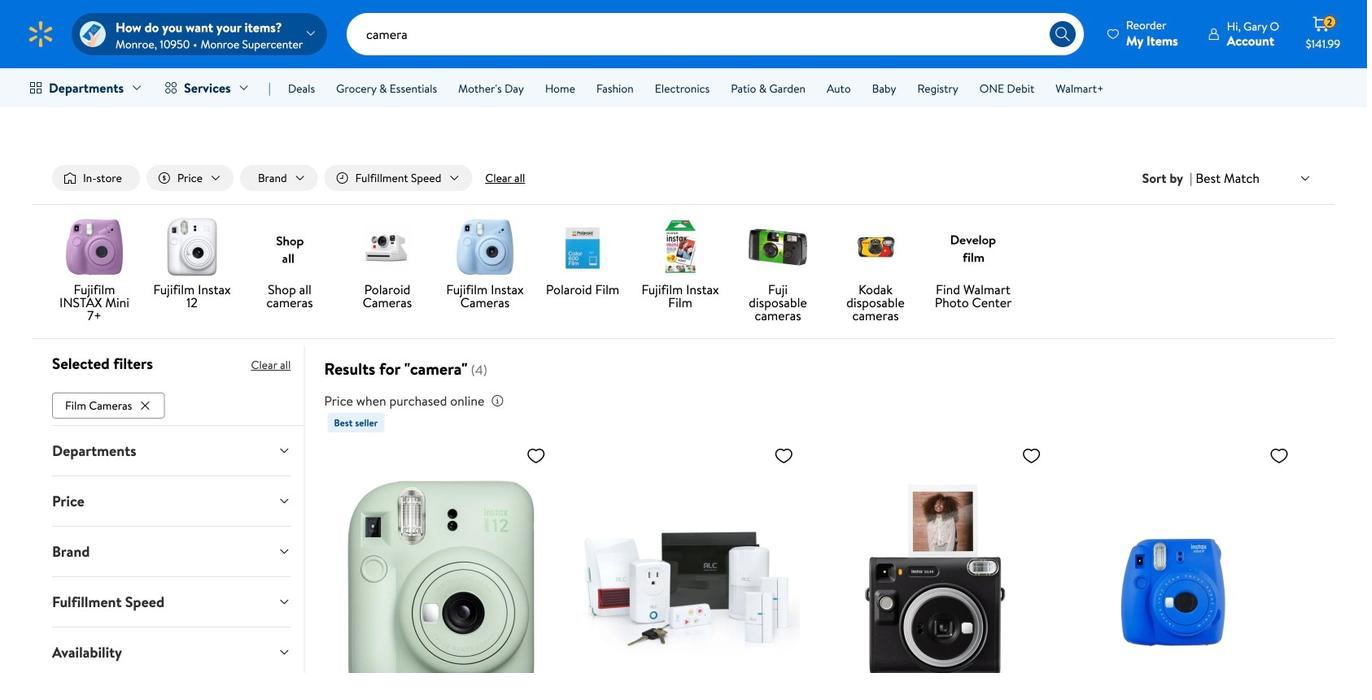 Task type: vqa. For each thing, say whether or not it's contained in the screenshot.
Long
no



Task type: describe. For each thing, give the bounding box(es) containing it.
shop all cameras image
[[260, 218, 319, 277]]

fujifilm instax mini 12 instant film camera | mint green image
[[328, 440, 553, 674]]

polaroid cameras image
[[358, 218, 417, 277]]

alc home security 7 pc wireless protection system ahs616 image
[[575, 440, 800, 674]]

legal information image
[[491, 395, 504, 408]]

fujifilm instax cameras image
[[456, 218, 514, 277]]

4 tab from the top
[[39, 578, 304, 627]]

fujifilm instax 12 image
[[163, 218, 221, 277]]

find walmart photo center image
[[944, 218, 1003, 277]]

sort and filter section element
[[33, 152, 1335, 204]]

1 tab from the top
[[39, 426, 304, 476]]

fujifilm instax mini 7+ image
[[65, 218, 124, 277]]

add to favorites list, alc home security 7 pc wireless protection system ahs616 image
[[774, 446, 794, 466]]

fujifilm instax film image
[[651, 218, 710, 277]]

fujifilm instax square sq40 instant film camera (black) image
[[823, 440, 1048, 674]]

add to favorites list, fujifilm instax mini 9 - cobalt blue image
[[1270, 446, 1289, 466]]

fujifilm instax mini 9 - cobalt blue image
[[1071, 440, 1296, 674]]



Task type: locate. For each thing, give the bounding box(es) containing it.
list item
[[52, 390, 168, 419]]

applied filters section element
[[52, 353, 153, 374]]

search icon image
[[1055, 26, 1071, 42]]

 image
[[80, 21, 106, 47]]

polaroid film image
[[554, 218, 612, 277]]

3 tab from the top
[[39, 527, 304, 577]]

2 tab from the top
[[39, 477, 304, 526]]

kodak disposable cameras image
[[847, 218, 905, 277]]

fuji disposable cameras image
[[749, 218, 807, 277]]

Walmart Site-Wide search field
[[347, 13, 1084, 55]]

add to favorites list, fujifilm instax square sq40 instant film camera (black) image
[[1022, 446, 1042, 466]]

tab
[[39, 426, 304, 476], [39, 477, 304, 526], [39, 527, 304, 577], [39, 578, 304, 627], [39, 628, 304, 674]]

walmart homepage image
[[26, 20, 55, 49]]

add to favorites list, fujifilm instax mini 12 instant film camera | mint green image
[[526, 446, 546, 466]]

5 tab from the top
[[39, 628, 304, 674]]

Search search field
[[347, 13, 1084, 55]]

remove filter film cameras image
[[139, 399, 152, 412]]



